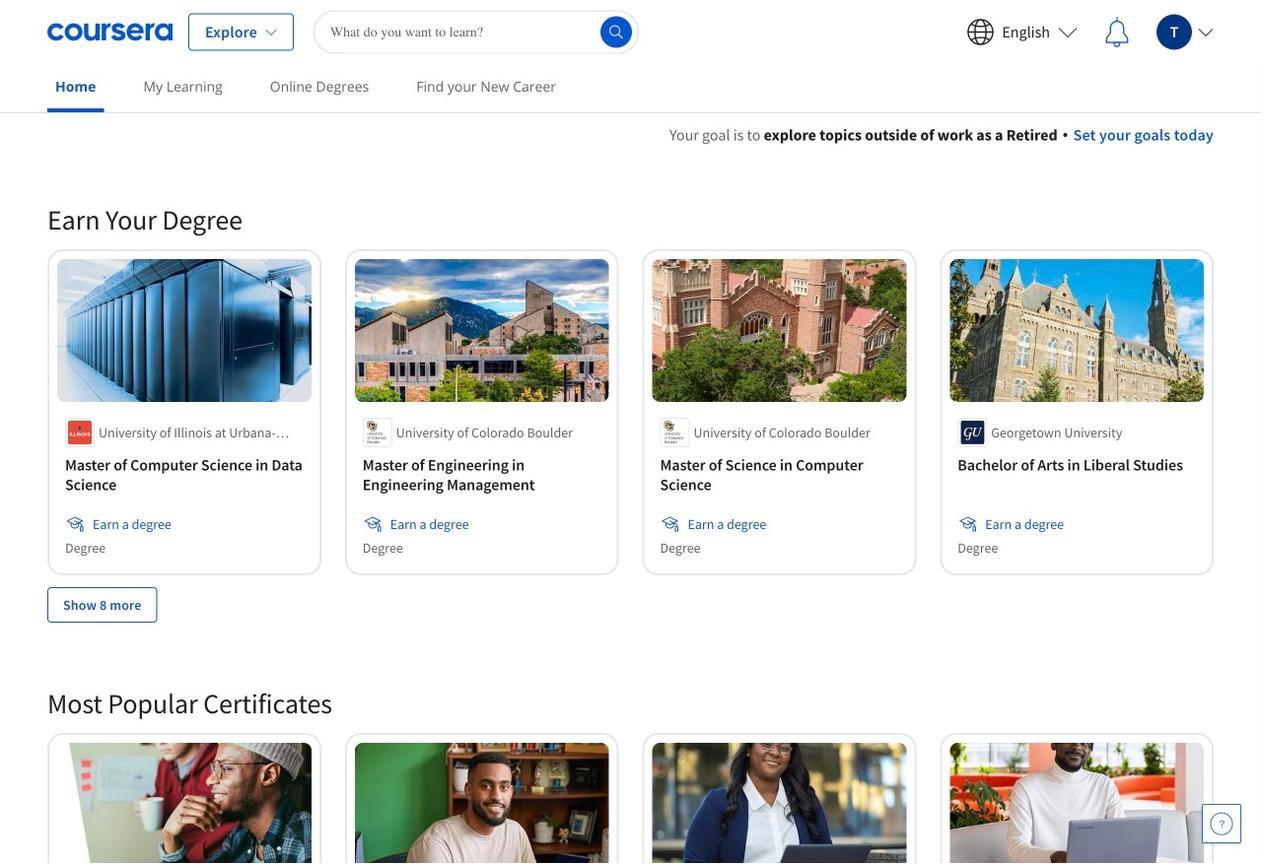Task type: vqa. For each thing, say whether or not it's contained in the screenshot.
fourth University from the left
no



Task type: describe. For each thing, give the bounding box(es) containing it.
What do you want to learn? text field
[[313, 10, 639, 54]]

earn your degree collection element
[[35, 171, 1226, 655]]



Task type: locate. For each thing, give the bounding box(es) containing it.
main content
[[0, 100, 1261, 864]]

coursera image
[[47, 16, 173, 48]]

None search field
[[313, 10, 639, 54]]

help center image
[[1210, 813, 1234, 836]]

most popular certificates collection element
[[35, 655, 1226, 864]]



